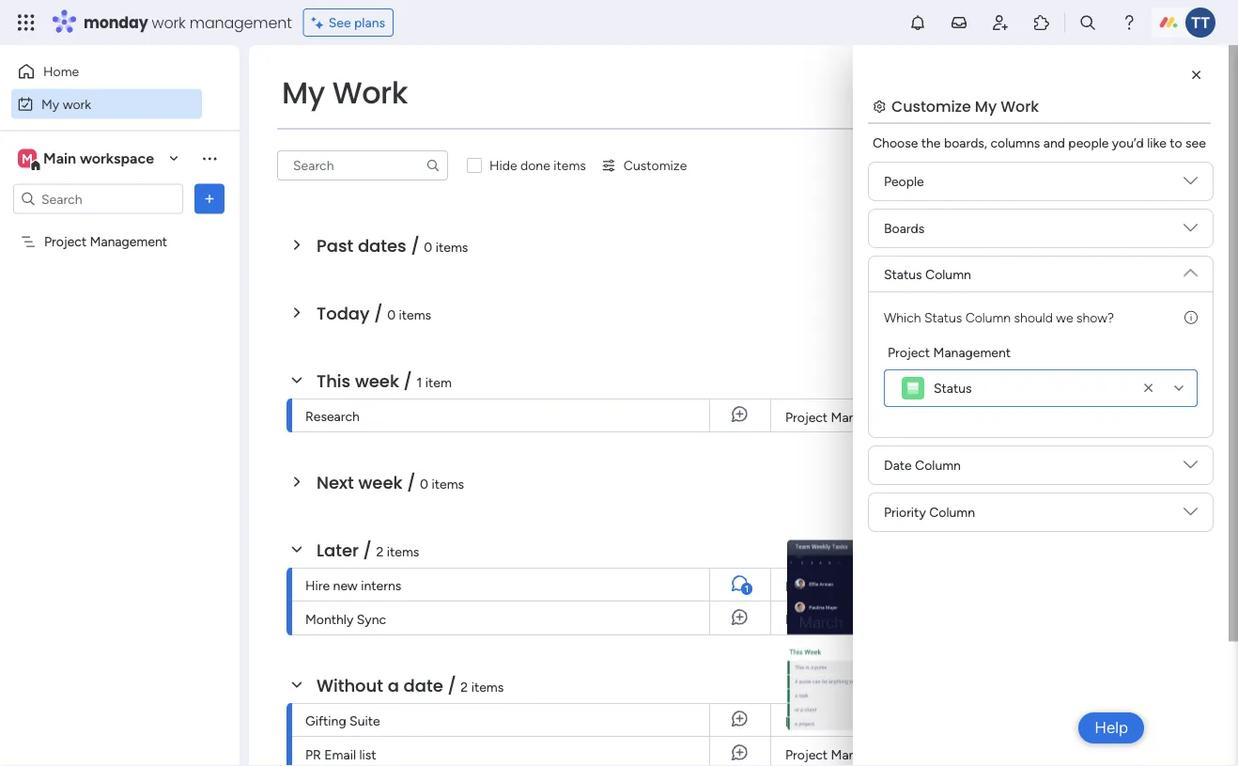 Task type: locate. For each thing, give the bounding box(es) containing it.
0 horizontal spatial customize
[[624, 157, 687, 173]]

1 vertical spatial people
[[1175, 369, 1215, 385]]

2 marketing from the top
[[1006, 747, 1060, 762]]

1 horizontal spatial 2
[[461, 679, 468, 695]]

status up the which
[[885, 266, 923, 282]]

2 project management link from the top
[[783, 569, 957, 603]]

workspace
[[80, 149, 154, 167]]

project management list box
[[0, 222, 240, 511]]

week
[[355, 369, 399, 393], [359, 470, 403, 494]]

search everything image
[[1079, 13, 1098, 32]]

boards
[[885, 220, 925, 236]]

0 vertical spatial customize
[[892, 95, 972, 117]]

week right next
[[359, 470, 403, 494]]

1 vertical spatial week
[[359, 470, 403, 494]]

monday
[[84, 12, 148, 33]]

to do
[[1006, 410, 1037, 425]]

project management
[[44, 234, 167, 250], [888, 344, 1011, 360], [786, 409, 909, 425], [786, 579, 909, 595], [786, 611, 909, 627], [786, 714, 909, 730], [786, 747, 909, 763]]

my
[[282, 72, 325, 114], [976, 95, 997, 117], [41, 96, 59, 112]]

status down project management heading
[[934, 380, 973, 396]]

main workspace
[[43, 149, 154, 167]]

we
[[1057, 309, 1074, 325]]

2 vertical spatial status
[[934, 380, 973, 396]]

see
[[1186, 135, 1207, 151]]

column right date
[[916, 457, 962, 473]]

management for project management group
[[934, 344, 1011, 360]]

2 inside without a date / 2 items
[[461, 679, 468, 695]]

status for status column
[[885, 266, 923, 282]]

status up project management heading
[[925, 309, 963, 325]]

status column
[[885, 266, 972, 282]]

monthly sync
[[305, 611, 386, 627]]

project management for project management link for monthly sync
[[786, 611, 909, 627]]

customize for customize
[[624, 157, 687, 173]]

priority
[[885, 504, 927, 520]]

1 board from the top
[[853, 369, 888, 385]]

plans
[[354, 15, 386, 31]]

marketing team down help button
[[1006, 747, 1093, 762]]

work
[[152, 12, 186, 33], [63, 96, 91, 112]]

pr email list
[[305, 746, 377, 762]]

board for items
[[853, 538, 888, 554]]

1 vertical spatial board
[[853, 538, 888, 554]]

email
[[325, 746, 356, 762]]

dapulse dropdown down arrow image up v2 info icon
[[1184, 258, 1198, 280]]

home
[[43, 63, 79, 79]]

2 horizontal spatial my
[[976, 95, 997, 117]]

team left help
[[1063, 714, 1093, 729]]

management
[[90, 234, 167, 250], [934, 344, 1011, 360], [832, 409, 909, 425], [832, 579, 909, 595], [832, 611, 909, 627], [832, 714, 909, 730], [832, 747, 909, 763]]

main content
[[249, 45, 1239, 766]]

0 horizontal spatial 1
[[417, 374, 422, 390]]

columns
[[991, 135, 1041, 151]]

2 team from the top
[[1063, 747, 1093, 762]]

see plans button
[[303, 8, 394, 37]]

0 vertical spatial status
[[885, 266, 923, 282]]

work for monday
[[152, 12, 186, 33]]

0 vertical spatial team
[[1063, 714, 1093, 729]]

items inside later / 2 items
[[387, 543, 420, 559]]

dates
[[358, 234, 407, 258]]

0 horizontal spatial my
[[41, 96, 59, 112]]

0 vertical spatial marketing
[[1006, 714, 1060, 729]]

my work
[[282, 72, 408, 114]]

/ right date
[[448, 674, 457, 697]]

my work button
[[11, 89, 202, 119]]

dapulse dropdown down arrow image down see
[[1184, 174, 1198, 195]]

1 inside button
[[745, 583, 749, 595]]

should
[[1015, 309, 1054, 325]]

1 vertical spatial team
[[1063, 747, 1093, 762]]

people
[[885, 173, 925, 189], [1175, 369, 1215, 385], [1175, 538, 1215, 554]]

hire new interns
[[305, 577, 402, 593]]

1 vertical spatial dapulse dropdown down arrow image
[[1184, 458, 1198, 479]]

0 inside past dates / 0 items
[[424, 239, 433, 255]]

customize inside button
[[624, 157, 687, 173]]

next week / 0 items
[[317, 470, 464, 494]]

0 vertical spatial dapulse dropdown down arrow image
[[1184, 174, 1198, 195]]

project
[[44, 234, 87, 250], [888, 344, 931, 360], [786, 409, 828, 425], [786, 579, 828, 595], [786, 611, 828, 627], [786, 714, 828, 730], [786, 747, 828, 763]]

management inside heading
[[934, 344, 1011, 360]]

project management for hire new interns's project management link
[[786, 579, 909, 595]]

1 dapulse dropdown down arrow image from the top
[[1184, 221, 1198, 242]]

5 project management link from the top
[[783, 737, 957, 766]]

/ left item
[[404, 369, 413, 393]]

1 vertical spatial work
[[63, 96, 91, 112]]

0 vertical spatial 2
[[376, 543, 384, 559]]

3 board from the top
[[853, 674, 888, 689]]

work right monday
[[152, 12, 186, 33]]

3 dapulse dropdown down arrow image from the top
[[1184, 505, 1198, 526]]

main content containing past dates /
[[249, 45, 1239, 766]]

status inside project management group
[[934, 380, 973, 396]]

0 vertical spatial dapulse dropdown down arrow image
[[1184, 221, 1198, 242]]

work down plans
[[332, 72, 408, 114]]

column left should
[[966, 309, 1012, 325]]

hide done items
[[490, 157, 586, 173]]

like
[[1148, 135, 1167, 151]]

None search field
[[277, 150, 448, 180]]

help image
[[1120, 13, 1139, 32]]

week right the this
[[355, 369, 399, 393]]

0 vertical spatial people
[[885, 173, 925, 189]]

marketing
[[1006, 714, 1060, 729], [1006, 747, 1060, 762]]

management for hire new interns's project management link
[[832, 579, 909, 595]]

2 vertical spatial dapulse dropdown down arrow image
[[1184, 505, 1198, 526]]

project for project management group
[[888, 344, 931, 360]]

0 horizontal spatial 2
[[376, 543, 384, 559]]

work down home
[[63, 96, 91, 112]]

dapulse dropdown down arrow image for date column
[[1184, 458, 1198, 479]]

0
[[424, 239, 433, 255], [387, 306, 396, 322], [420, 476, 429, 492]]

my up boards,
[[976, 95, 997, 117]]

2
[[376, 543, 384, 559], [461, 679, 468, 695]]

0 vertical spatial 0
[[424, 239, 433, 255]]

you'd
[[1113, 135, 1145, 151]]

1 vertical spatial customize
[[624, 157, 687, 173]]

2 board from the top
[[853, 538, 888, 554]]

column for status column
[[926, 266, 972, 282]]

date
[[404, 674, 443, 697]]

0 inside next week / 0 items
[[420, 476, 429, 492]]

1 horizontal spatial 1
[[745, 583, 749, 595]]

1 vertical spatial marketing
[[1006, 747, 1060, 762]]

2 dapulse dropdown down arrow image from the top
[[1184, 258, 1198, 280]]

1 vertical spatial 0
[[387, 306, 396, 322]]

1 vertical spatial dapulse dropdown down arrow image
[[1184, 258, 1198, 280]]

the
[[922, 135, 941, 151]]

items inside today / 0 items
[[399, 306, 432, 322]]

marketing team left help
[[1006, 714, 1093, 729]]

date
[[885, 457, 912, 473]]

0 vertical spatial week
[[355, 369, 399, 393]]

0 vertical spatial work
[[152, 12, 186, 33]]

3 project management link from the top
[[783, 602, 957, 635]]

1
[[417, 374, 422, 390], [745, 583, 749, 595]]

project inside project management heading
[[888, 344, 931, 360]]

0 right next
[[420, 476, 429, 492]]

1 horizontal spatial customize
[[892, 95, 972, 117]]

management for 2nd project management link from the bottom
[[832, 714, 909, 730]]

board for /
[[853, 674, 888, 689]]

board
[[853, 369, 888, 385], [853, 538, 888, 554], [853, 674, 888, 689]]

column up which status column should we show?
[[926, 266, 972, 282]]

items
[[554, 157, 586, 173], [436, 239, 468, 255], [399, 306, 432, 322], [432, 476, 464, 492], [387, 543, 420, 559], [472, 679, 504, 695]]

2 right date
[[461, 679, 468, 695]]

people
[[1069, 135, 1110, 151]]

management for fifth project management link
[[832, 747, 909, 763]]

marketing team
[[1006, 714, 1093, 729], [1006, 747, 1093, 762]]

2 vertical spatial 0
[[420, 476, 429, 492]]

priority column
[[885, 504, 976, 520]]

dapulse dropdown down arrow image
[[1184, 221, 1198, 242], [1184, 458, 1198, 479], [1184, 505, 1198, 526]]

monday work management
[[84, 12, 292, 33]]

1 marketing from the top
[[1006, 714, 1060, 729]]

work inside button
[[63, 96, 91, 112]]

options image
[[200, 189, 219, 208]]

project management link for hire new interns
[[783, 569, 957, 603]]

status
[[885, 266, 923, 282], [925, 309, 963, 325], [934, 380, 973, 396]]

0 horizontal spatial work
[[63, 96, 91, 112]]

column right priority
[[930, 504, 976, 520]]

this
[[317, 369, 351, 393]]

see
[[329, 15, 351, 31]]

project for 2nd project management link from the bottom
[[786, 714, 828, 730]]

today / 0 items
[[317, 301, 432, 325]]

1 vertical spatial marketing team
[[1006, 747, 1093, 762]]

1 horizontal spatial work
[[152, 12, 186, 33]]

2 vertical spatial board
[[853, 674, 888, 689]]

dapulse dropdown down arrow image
[[1184, 174, 1198, 195], [1184, 258, 1198, 280]]

1 project management link from the top
[[783, 399, 957, 433]]

project management link
[[783, 399, 957, 433], [783, 569, 957, 603], [783, 602, 957, 635], [783, 704, 957, 738], [783, 737, 957, 766]]

work up columns
[[1001, 95, 1040, 117]]

2 up interns
[[376, 543, 384, 559]]

2 dapulse dropdown down arrow image from the top
[[1184, 458, 1198, 479]]

inbox image
[[950, 13, 969, 32]]

to
[[1170, 135, 1183, 151]]

0 vertical spatial 1
[[417, 374, 422, 390]]

management
[[190, 12, 292, 33]]

project management link for research
[[783, 399, 957, 433]]

show?
[[1077, 309, 1115, 325]]

0 vertical spatial board
[[853, 369, 888, 385]]

/ right dates
[[411, 234, 420, 258]]

see plans
[[329, 15, 386, 31]]

work for my
[[63, 96, 91, 112]]

0 right dates
[[424, 239, 433, 255]]

/
[[411, 234, 420, 258], [374, 301, 383, 325], [404, 369, 413, 393], [407, 470, 416, 494], [363, 538, 372, 562], [448, 674, 457, 697]]

status for status
[[934, 380, 973, 396]]

1 horizontal spatial my
[[282, 72, 325, 114]]

/ right today
[[374, 301, 383, 325]]

gifting suite
[[305, 713, 380, 728]]

team down help button
[[1063, 747, 1093, 762]]

today
[[317, 301, 370, 325]]

customize
[[892, 95, 972, 117], [624, 157, 687, 173]]

past
[[317, 234, 354, 258]]

my inside button
[[41, 96, 59, 112]]

later / 2 items
[[317, 538, 420, 562]]

Search in workspace field
[[39, 188, 157, 210]]

column
[[926, 266, 972, 282], [966, 309, 1012, 325], [916, 457, 962, 473], [930, 504, 976, 520]]

help
[[1095, 718, 1129, 737]]

1 vertical spatial 1
[[745, 583, 749, 595]]

my down home
[[41, 96, 59, 112]]

project management inside "list box"
[[44, 234, 167, 250]]

0 vertical spatial marketing team
[[1006, 714, 1093, 729]]

2 marketing team from the top
[[1006, 747, 1093, 762]]

2 vertical spatial people
[[1175, 538, 1215, 554]]

1 vertical spatial 2
[[461, 679, 468, 695]]

this week / 1 item
[[317, 369, 452, 393]]

1 dapulse dropdown down arrow image from the top
[[1184, 174, 1198, 195]]

0 right today
[[387, 306, 396, 322]]

work
[[332, 72, 408, 114], [1001, 95, 1040, 117]]

do
[[1022, 410, 1037, 425]]

management inside "list box"
[[90, 234, 167, 250]]

my down see plans button
[[282, 72, 325, 114]]

customize button
[[594, 150, 695, 180]]

monthly
[[305, 611, 354, 627]]

column for priority column
[[930, 504, 976, 520]]

project management inside group
[[888, 344, 1011, 360]]

option
[[0, 225, 240, 228]]



Task type: vqa. For each thing, say whether or not it's contained in the screenshot.
item
yes



Task type: describe. For each thing, give the bounding box(es) containing it.
dapulse dropdown down arrow image for boards
[[1184, 174, 1198, 195]]

hire
[[305, 577, 330, 593]]

workspace image
[[18, 148, 37, 169]]

done
[[521, 157, 551, 173]]

1 marketing team from the top
[[1006, 714, 1093, 729]]

1 inside this week / 1 item
[[417, 374, 422, 390]]

dapulse dropdown down arrow image for boards
[[1184, 221, 1198, 242]]

and
[[1044, 135, 1066, 151]]

project for hire new interns's project management link
[[786, 579, 828, 595]]

search image
[[426, 158, 441, 173]]

list
[[359, 746, 377, 762]]

project management for 2nd project management link from the bottom
[[786, 714, 909, 730]]

project inside project management "list box"
[[44, 234, 87, 250]]

/ right next
[[407, 470, 416, 494]]

items inside without a date / 2 items
[[472, 679, 504, 695]]

which status column should we show?
[[885, 309, 1115, 325]]

my for my work
[[41, 96, 59, 112]]

apps image
[[1033, 13, 1052, 32]]

management for project management link for monthly sync
[[832, 611, 909, 627]]

terry turtle image
[[1186, 8, 1216, 38]]

customize for customize my work
[[892, 95, 972, 117]]

Filter dashboard by text search field
[[277, 150, 448, 180]]

board for 1
[[853, 369, 888, 385]]

project management for project management group
[[888, 344, 1011, 360]]

v2 info image
[[1185, 307, 1198, 327]]

boards,
[[945, 135, 988, 151]]

1 horizontal spatial work
[[1001, 95, 1040, 117]]

suite
[[350, 713, 380, 728]]

0 for week
[[420, 476, 429, 492]]

1 team from the top
[[1063, 714, 1093, 729]]

without
[[317, 674, 383, 697]]

invite members image
[[992, 13, 1010, 32]]

select product image
[[17, 13, 36, 32]]

without a date / 2 items
[[317, 674, 504, 697]]

m
[[22, 150, 33, 166]]

next
[[317, 470, 354, 494]]

my work
[[41, 96, 91, 112]]

pr
[[305, 746, 321, 762]]

project for project management link related to research
[[786, 409, 828, 425]]

/ right later
[[363, 538, 372, 562]]

choose the boards, columns and people you'd like to see
[[873, 135, 1207, 151]]

research
[[305, 408, 360, 424]]

week for next
[[359, 470, 403, 494]]

0 for dates
[[424, 239, 433, 255]]

project for fifth project management link
[[786, 747, 828, 763]]

group
[[1035, 369, 1072, 385]]

workspace options image
[[200, 149, 219, 168]]

customize my work
[[892, 95, 1040, 117]]

management for project management link related to research
[[832, 409, 909, 425]]

a
[[388, 674, 399, 697]]

0 inside today / 0 items
[[387, 306, 396, 322]]

later
[[317, 538, 359, 562]]

help button
[[1079, 713, 1145, 744]]

1 vertical spatial status
[[925, 309, 963, 325]]

item
[[426, 374, 452, 390]]

project management for fifth project management link
[[786, 747, 909, 763]]

hide
[[490, 157, 518, 173]]

choose
[[873, 135, 919, 151]]

2 inside later / 2 items
[[376, 543, 384, 559]]

project for project management link for monthly sync
[[786, 611, 828, 627]]

sync
[[357, 611, 386, 627]]

past dates / 0 items
[[317, 234, 468, 258]]

items inside next week / 0 items
[[432, 476, 464, 492]]

gifting
[[305, 713, 347, 728]]

week for this
[[355, 369, 399, 393]]

column for date column
[[916, 457, 962, 473]]

items inside past dates / 0 items
[[436, 239, 468, 255]]

1 button
[[710, 568, 771, 602]]

date column
[[885, 457, 962, 473]]

project management for project management link related to research
[[786, 409, 909, 425]]

0 horizontal spatial work
[[332, 72, 408, 114]]

to
[[1006, 410, 1019, 425]]

notifications image
[[909, 13, 928, 32]]

workspace selection element
[[18, 147, 157, 172]]

dapulse dropdown down arrow image for priority column
[[1184, 505, 1198, 526]]

dapulse dropdown down arrow image for which status column should we show?
[[1184, 258, 1198, 280]]

interns
[[361, 577, 402, 593]]

which
[[885, 309, 922, 325]]

project management group
[[885, 342, 1198, 407]]

main
[[43, 149, 76, 167]]

home button
[[11, 56, 202, 86]]

project management link for monthly sync
[[783, 602, 957, 635]]

4 project management link from the top
[[783, 704, 957, 738]]

new
[[333, 577, 358, 593]]

project management heading
[[888, 342, 1011, 362]]

my for my work
[[282, 72, 325, 114]]



